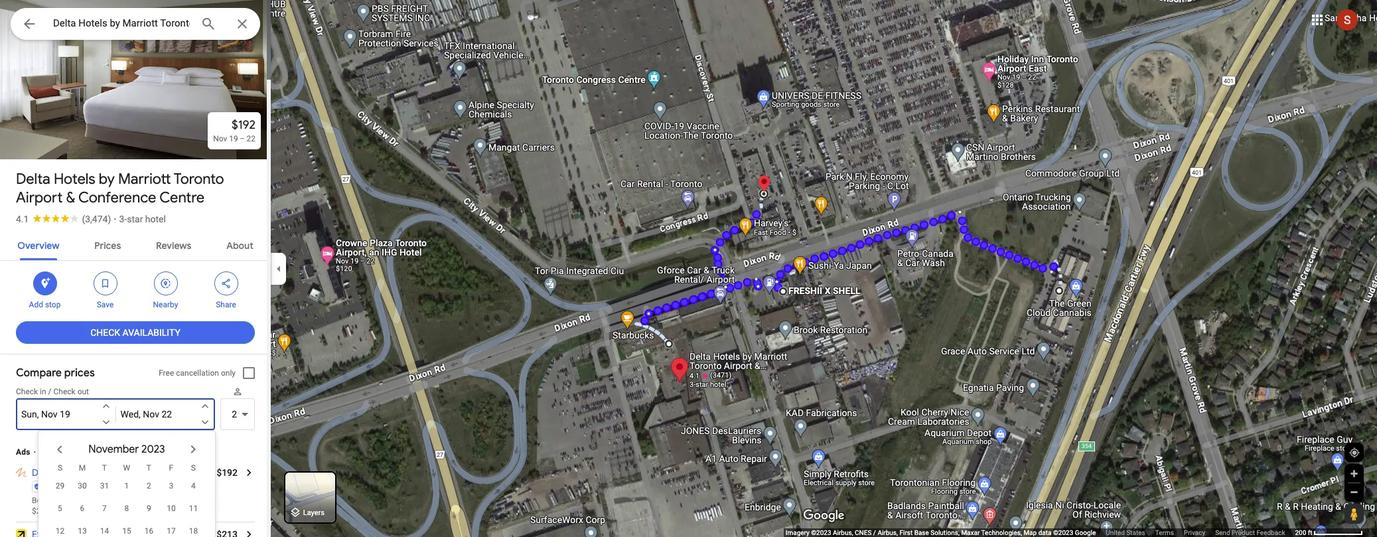 Task type: vqa. For each thing, say whether or not it's contained in the screenshot.
first Airbus, from left
yes



Task type: locate. For each thing, give the bounding box(es) containing it.
« button
[[50, 440, 70, 460]]

1 horizontal spatial s
[[191, 464, 196, 473]]

nearby
[[153, 300, 178, 309]]

terms
[[1156, 529, 1175, 537]]

&
[[66, 189, 75, 207], [198, 467, 204, 479]]

0 horizontal spatial airport
[[16, 189, 63, 207]]

footer inside 'google maps' element
[[786, 529, 1296, 537]]

1 airbus, from the left
[[833, 529, 854, 537]]

guests group
[[221, 386, 255, 430]]

delta
[[16, 170, 50, 189], [32, 467, 54, 479]]

0 vertical spatial hotels
[[54, 170, 95, 189]]

2 t from the left
[[147, 464, 151, 473]]

1 vertical spatial delta hotels by marriott toronto airport & conference centre
[[32, 467, 286, 479]]

marriott up taxes
[[69, 496, 97, 505]]

share
[[216, 300, 236, 309]]

0 horizontal spatial centre
[[159, 189, 205, 207]]

4.1
[[16, 214, 29, 224]]

/ right in
[[48, 387, 52, 396]]

nov left 19
[[41, 409, 58, 420]]


[[39, 276, 51, 291]]

$192 up the 19 – 22
[[232, 118, 256, 133]]

airbus, left cnes
[[833, 529, 854, 537]]

2 airbus, from the left
[[878, 529, 898, 537]]

set check in one day earlier image
[[100, 400, 112, 412]]

photo of delta hotels by marriott toronto airport & conference centre image
[[0, 0, 277, 159]]

imagery
[[786, 529, 810, 537]]

t column header down 2023
[[138, 462, 160, 475]]

with down official site
[[52, 496, 67, 505]]

2 ©2023 from the left
[[1054, 529, 1074, 537]]

0 horizontal spatial /
[[48, 387, 52, 396]]

by up ·
[[99, 170, 115, 189]]

/
[[48, 387, 52, 396], [874, 529, 877, 537]]

fees
[[96, 507, 111, 516]]

& up '4.1 stars' image
[[66, 189, 75, 207]]

$231
[[32, 507, 50, 516]]

about button
[[216, 228, 264, 260]]

set check in one day later image
[[100, 416, 112, 428]]

ads
[[16, 448, 30, 457]]

f column header
[[160, 462, 182, 475]]

$192
[[232, 118, 256, 133], [217, 467, 238, 478]]

2 s from the left
[[191, 464, 196, 473]]

0 horizontal spatial t
[[102, 464, 107, 473]]

1 vertical spatial conference
[[206, 467, 256, 479]]

delta up "4.1"
[[16, 170, 50, 189]]

s for second s "column header" from left
[[191, 464, 196, 473]]

0 horizontal spatial by
[[85, 467, 95, 479]]

0 vertical spatial toronto
[[174, 170, 224, 189]]

1 horizontal spatial ©2023
[[1054, 529, 1074, 537]]

t column header down options
[[93, 462, 116, 475]]

check availability link
[[16, 317, 255, 349]]

& down » button
[[198, 467, 204, 479]]

2 horizontal spatial nov
[[213, 134, 227, 143]]

1 horizontal spatial centre
[[258, 467, 286, 479]]

2 vertical spatial marriott
[[69, 496, 97, 505]]

s down featured
[[58, 464, 62, 473]]

s column header down featured
[[49, 462, 71, 475]]

t column header
[[93, 462, 116, 475], [138, 462, 160, 475]]

toronto down $192 nov 19 – 22 in the top left of the page
[[174, 170, 224, 189]]

/ right cnes
[[874, 529, 877, 537]]

cnes
[[855, 529, 872, 537]]

©2023 right "data"
[[1054, 529, 1074, 537]]

0 horizontal spatial s
[[58, 464, 62, 473]]

0 vertical spatial airport
[[16, 189, 63, 207]]

0 vertical spatial conference
[[78, 189, 156, 207]]

2 check from the left
[[53, 387, 75, 396]]

0 vertical spatial delta hotels by marriott toronto airport & conference centre
[[16, 170, 224, 207]]

1 vertical spatial hotels
[[56, 467, 82, 479]]

1 horizontal spatial check
[[53, 387, 75, 396]]

nov for sun,
[[41, 409, 58, 420]]

1 vertical spatial by
[[85, 467, 95, 479]]

·
[[114, 214, 117, 224]]

airport
[[16, 189, 63, 207], [166, 467, 196, 479]]

0 horizontal spatial check
[[16, 387, 38, 396]]

feedback
[[1257, 529, 1286, 537]]

tab list containing overview
[[0, 228, 271, 260]]


[[220, 276, 232, 291]]

1 horizontal spatial s column header
[[182, 462, 205, 475]]

m
[[79, 464, 86, 473]]

0 horizontal spatial conference
[[78, 189, 156, 207]]

overview
[[18, 240, 59, 252]]

1 vertical spatial &
[[198, 467, 204, 479]]

3-
[[119, 214, 127, 224]]

hotels
[[54, 170, 95, 189], [56, 467, 82, 479]]

0 horizontal spatial ©2023
[[812, 529, 832, 537]]

maxar
[[962, 529, 980, 537]]

check
[[16, 387, 38, 396], [53, 387, 75, 396]]

collapse side panel image
[[272, 261, 286, 276]]

marriott
[[118, 170, 171, 189], [97, 467, 131, 479], [69, 496, 97, 505]]

hotels up site
[[56, 467, 82, 479]]

s
[[58, 464, 62, 473], [191, 464, 196, 473]]

nov left the 19 – 22
[[213, 134, 227, 143]]

1 horizontal spatial t
[[147, 464, 151, 473]]

1 horizontal spatial airbus,
[[878, 529, 898, 537]]

free cancellation only
[[159, 369, 236, 378]]

1 horizontal spatial toronto
[[174, 170, 224, 189]]

nov inside $192 nov 19 – 22
[[213, 134, 227, 143]]

november
[[88, 443, 139, 456]]

1 horizontal spatial by
[[99, 170, 115, 189]]

cancellation
[[176, 369, 219, 378]]

· 3-star hotel
[[114, 214, 166, 224]]

$192 right the f
[[217, 467, 238, 478]]

marriott down more information about these ads icon
[[97, 467, 131, 479]]

delta hotels by marriott toronto airport & conference centre up 3-
[[16, 170, 224, 207]]

200 ft button
[[1296, 529, 1364, 537]]

©2023
[[812, 529, 832, 537], [1054, 529, 1074, 537]]

0 horizontal spatial nov
[[41, 409, 58, 420]]

wed, nov 22
[[121, 409, 172, 420]]

by
[[99, 170, 115, 189], [85, 467, 95, 479]]

solutions,
[[931, 529, 960, 537]]

book with marriott bonvoy $231 with taxes + fees
[[32, 496, 125, 516]]

conference
[[78, 189, 156, 207], [206, 467, 256, 479]]

compare prices
[[16, 367, 95, 380]]

$192 for $192 nov 19 – 22
[[232, 118, 256, 133]]

centre
[[159, 189, 205, 207], [258, 467, 286, 479]]

200
[[1296, 529, 1307, 537]]

$192 inside $192 nov 19 – 22
[[232, 118, 256, 133]]

1 vertical spatial airport
[[166, 467, 196, 479]]

send product feedback
[[1216, 529, 1286, 537]]

1 vertical spatial toronto
[[132, 467, 164, 479]]

0 vertical spatial by
[[99, 170, 115, 189]]

airbus,
[[833, 529, 854, 537], [878, 529, 898, 537]]

delta hotels by marriott toronto airport & conference centre
[[16, 170, 224, 207], [32, 467, 286, 479]]

s column header
[[49, 462, 71, 475], [182, 462, 205, 475]]

/ inside "group"
[[48, 387, 52, 396]]

1 vertical spatial delta
[[32, 467, 54, 479]]

t down options
[[102, 464, 107, 473]]

google
[[1076, 529, 1097, 537]]

1 horizontal spatial nov
[[143, 409, 159, 420]]

2
[[232, 409, 237, 420]]

delta hotels by marriott toronto airport & conference centre main content
[[0, 0, 286, 537]]

check left in
[[16, 387, 38, 396]]

check left out
[[53, 387, 75, 396]]

0 horizontal spatial t column header
[[93, 462, 116, 475]]

1 t from the left
[[102, 464, 107, 473]]

tab list inside delta hotels by marriott toronto airport & conference centre main content
[[0, 228, 271, 260]]

conference up ·
[[78, 189, 156, 207]]

0 vertical spatial /
[[48, 387, 52, 396]]

delta hotels by marriott toronto airport & conference centre down 2023
[[32, 467, 286, 479]]

airport up '4.1 stars' image
[[16, 189, 63, 207]]

1 horizontal spatial /
[[874, 529, 877, 537]]

t
[[102, 464, 107, 473], [147, 464, 151, 473]]

None field
[[53, 15, 190, 31]]

nov left 22 at the left of the page
[[143, 409, 159, 420]]

s column header down »
[[182, 462, 205, 475]]

only
[[221, 369, 236, 378]]

f
[[169, 464, 173, 473]]

none field inside delta hotels by marriott toronto airport &… field
[[53, 15, 190, 31]]

conference down set check out one day later image
[[206, 467, 256, 479]]

s down »
[[191, 464, 196, 473]]

november 2023 row
[[49, 438, 205, 462]]

1 vertical spatial /
[[874, 529, 877, 537]]

0 horizontal spatial s column header
[[49, 462, 71, 475]]

1 s from the left
[[58, 464, 62, 473]]

prices button
[[84, 228, 132, 260]]

airport down »
[[166, 467, 196, 479]]

toronto right w
[[132, 467, 164, 479]]

footer containing imagery ©2023 airbus, cnes / airbus, first base solutions, maxar technologies, map data ©2023 google
[[786, 529, 1296, 537]]

1 vertical spatial $192
[[217, 467, 238, 478]]


[[21, 15, 37, 33]]

1 horizontal spatial t column header
[[138, 462, 160, 475]]

marriott up · 3-star hotel
[[118, 170, 171, 189]]

hotels down photos
[[54, 170, 95, 189]]

footer
[[786, 529, 1296, 537]]

set check out one day earlier image
[[199, 400, 211, 412]]

stop
[[45, 300, 61, 309]]

actions for delta hotels by marriott toronto airport & conference centre region
[[0, 261, 271, 317]]

by down options
[[85, 467, 95, 479]]

t down 2023
[[147, 464, 151, 473]]

airbus, left the first at the right
[[878, 529, 898, 537]]

tab list
[[0, 228, 271, 260]]

with right $231
[[52, 507, 67, 516]]

2,723
[[34, 131, 60, 144]]

add
[[29, 300, 43, 309]]

book
[[32, 496, 50, 505]]

toronto
[[174, 170, 224, 189], [132, 467, 164, 479]]

©2023 right imagery
[[812, 529, 832, 537]]

0 vertical spatial $192
[[232, 118, 256, 133]]

overview button
[[7, 228, 70, 260]]

zoom in image
[[1350, 469, 1360, 479]]

delta up official
[[32, 467, 54, 479]]

0 vertical spatial &
[[66, 189, 75, 207]]

1 horizontal spatial conference
[[206, 467, 256, 479]]

0 horizontal spatial airbus,
[[833, 529, 854, 537]]



Task type: describe. For each thing, give the bounding box(es) containing it.
«
[[58, 444, 62, 455]]

ft
[[1309, 529, 1313, 537]]

save
[[97, 300, 114, 309]]

 search field
[[11, 8, 260, 42]]


[[99, 276, 111, 291]]

star
[[127, 214, 143, 224]]

photos
[[62, 131, 95, 144]]

privacy
[[1185, 529, 1206, 537]]

1 s column header from the left
[[49, 462, 71, 475]]

terms button
[[1156, 529, 1175, 537]]

s for 2nd s "column header" from right
[[58, 464, 62, 473]]

states
[[1127, 529, 1146, 537]]

2 s column header from the left
[[182, 462, 205, 475]]

1 t column header from the left
[[93, 462, 116, 475]]

0 vertical spatial marriott
[[118, 170, 171, 189]]

2 t column header from the left
[[138, 462, 160, 475]]

1 horizontal spatial &
[[198, 467, 204, 479]]

nov for wed,
[[143, 409, 159, 420]]

19 – 22
[[229, 134, 256, 143]]

22
[[162, 409, 172, 420]]

data
[[1039, 529, 1052, 537]]

november 2023
[[88, 443, 165, 456]]

send
[[1216, 529, 1231, 537]]

0 horizontal spatial &
[[66, 189, 75, 207]]

google maps element
[[0, 0, 1378, 537]]

m column header
[[71, 462, 93, 475]]

check
[[90, 327, 120, 338]]

product
[[1232, 529, 1256, 537]]

reviews button
[[145, 228, 202, 260]]

map
[[1024, 529, 1037, 537]]

official site
[[42, 483, 75, 490]]

1 ©2023 from the left
[[812, 529, 832, 537]]

google account: sheryl atherton  
(sheryl.atherton@adept.ai) image
[[1337, 9, 1359, 30]]

0 vertical spatial with
[[52, 496, 67, 505]]

check in / check out group
[[16, 386, 215, 537]]

out
[[77, 387, 89, 396]]

+
[[90, 507, 94, 516]]

bonvoy
[[99, 496, 125, 505]]

0 vertical spatial centre
[[159, 189, 205, 207]]

0 vertical spatial delta
[[16, 170, 50, 189]]

(3,474)
[[82, 214, 111, 224]]

0 horizontal spatial toronto
[[132, 467, 164, 479]]

united
[[1106, 529, 1126, 537]]

2,723 photos
[[34, 131, 95, 144]]

check availability
[[90, 327, 180, 338]]

options
[[80, 446, 113, 458]]

1 vertical spatial centre
[[258, 467, 286, 479]]

sun,
[[21, 409, 39, 420]]

1 horizontal spatial airport
[[166, 467, 196, 479]]

1 vertical spatial with
[[52, 507, 67, 516]]

united states button
[[1106, 529, 1146, 537]]

hotel
[[145, 214, 166, 224]]

featured
[[39, 446, 78, 458]]

1 check from the left
[[16, 387, 38, 396]]

nov for $192
[[213, 134, 227, 143]]

1 vertical spatial marriott
[[97, 467, 131, 479]]

send product feedback button
[[1216, 529, 1286, 537]]

zoom out image
[[1350, 487, 1360, 497]]

site
[[64, 483, 75, 490]]

united states
[[1106, 529, 1146, 537]]

compare
[[16, 367, 62, 380]]

4.1 stars image
[[29, 214, 82, 222]]

layers
[[303, 509, 325, 518]]

show your location image
[[1349, 447, 1361, 459]]

add stop
[[29, 300, 61, 309]]

featured options
[[39, 446, 113, 458]]

more information about these ads image
[[118, 447, 128, 456]]

200 ft
[[1296, 529, 1313, 537]]

Delta Hotels by Marriott Toronto Airport &… field
[[11, 8, 260, 40]]

w column header
[[116, 462, 138, 475]]

sun, nov 19
[[21, 409, 70, 420]]

first
[[900, 529, 913, 537]]

 button
[[11, 8, 48, 42]]

$192 for $192
[[217, 467, 238, 478]]

sunday, november 19 to wednesday, november 22 group
[[16, 398, 215, 537]]

$192 nov 19 – 22
[[213, 118, 256, 143]]

prices
[[64, 367, 95, 380]]

2,723 photos button
[[10, 126, 101, 149]]

show street view coverage image
[[1345, 504, 1364, 524]]

privacy button
[[1185, 529, 1206, 537]]

official
[[42, 483, 62, 490]]

by inside delta hotels by marriott toronto airport & conference centre
[[99, 170, 115, 189]]

reviews
[[156, 240, 192, 252]]

19
[[60, 409, 70, 420]]

set check out one day later image
[[199, 416, 211, 428]]

in
[[40, 387, 46, 396]]

marriott inside book with marriott bonvoy $231 with taxes + fees
[[69, 496, 97, 505]]

2 button
[[221, 398, 255, 430]]


[[160, 276, 172, 291]]

2023
[[141, 443, 165, 456]]

about
[[227, 240, 253, 252]]

» button
[[184, 440, 203, 460]]

technologies,
[[982, 529, 1023, 537]]

imagery ©2023 airbus, cnes / airbus, first base solutions, maxar technologies, map data ©2023 google
[[786, 529, 1097, 537]]

3,474 reviews element
[[82, 214, 111, 224]]

free
[[159, 369, 174, 378]]

»
[[191, 444, 196, 455]]

prices
[[94, 240, 121, 252]]

toronto inside delta hotels by marriott toronto airport & conference centre
[[174, 170, 224, 189]]

taxes
[[69, 507, 88, 516]]

check in / check out
[[16, 387, 89, 396]]

wed,
[[121, 409, 141, 420]]

availability
[[123, 327, 180, 338]]

base
[[915, 529, 930, 537]]



